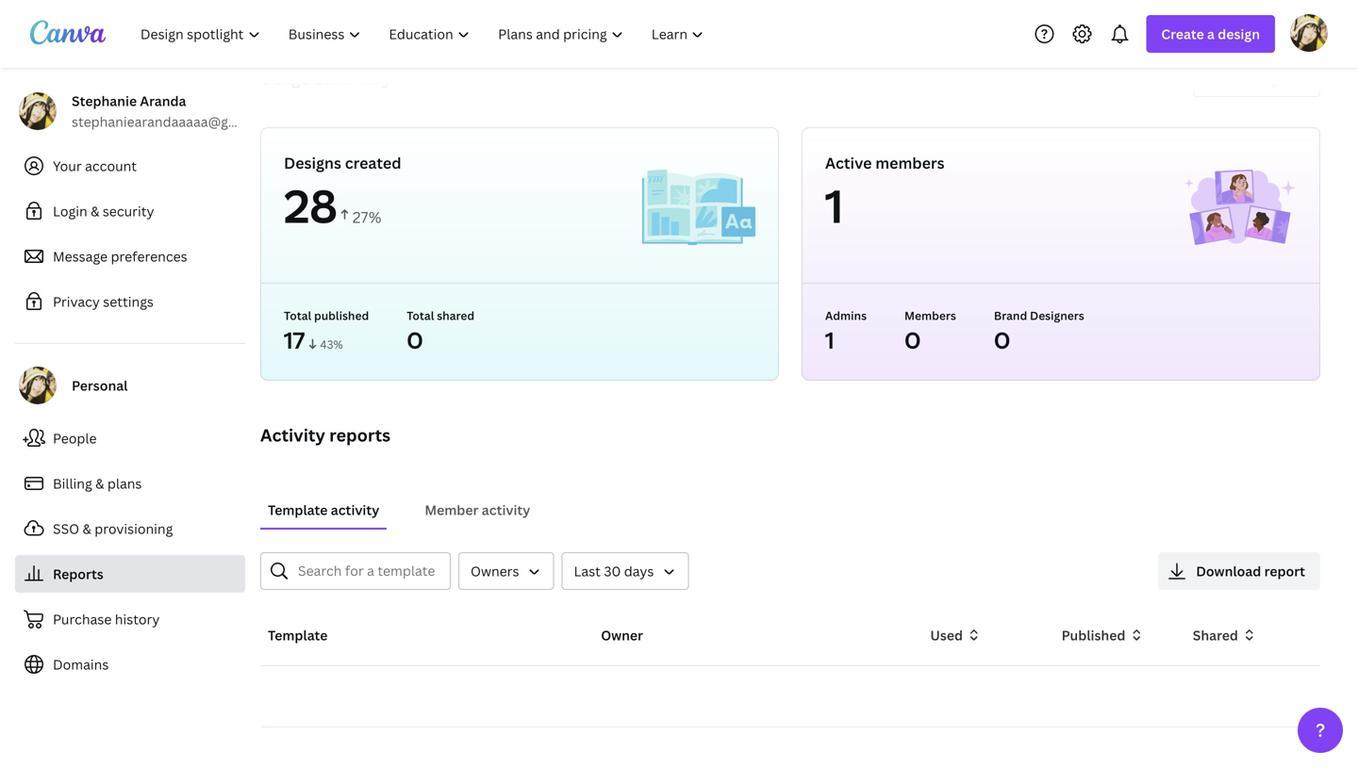 Task type: vqa. For each thing, say whether or not it's contained in the screenshot.
members
yes



Task type: describe. For each thing, give the bounding box(es) containing it.
billing & plans link
[[15, 465, 245, 503]]

1 inside the active members 1
[[825, 175, 843, 236]]

28
[[284, 175, 337, 236]]

template activity button
[[260, 492, 387, 528]]

sso & provisioning link
[[15, 510, 245, 548]]

activity for member activity
[[482, 501, 531, 519]]

member activity button
[[417, 492, 538, 528]]

published button
[[1056, 621, 1147, 651]]

aranda
[[140, 92, 186, 110]]

members
[[905, 308, 956, 324]]

days for the top last 30 days button
[[1256, 69, 1286, 87]]

template for template activity
[[268, 501, 328, 519]]

download report
[[1196, 563, 1306, 581]]

17
[[284, 325, 305, 356]]

designs
[[284, 153, 341, 173]]

27%
[[353, 207, 381, 227]]

people link
[[15, 420, 245, 458]]

template for template
[[268, 627, 328, 645]]

billing & plans
[[53, 475, 142, 493]]

domains link
[[15, 646, 245, 684]]

admins
[[825, 308, 867, 324]]

summary
[[315, 66, 392, 90]]

preferences
[[111, 248, 187, 266]]

history
[[115, 611, 160, 629]]

brand designers 0
[[994, 308, 1085, 356]]

account
[[85, 157, 137, 175]]

used button
[[925, 621, 984, 651]]

purchase history link
[[15, 601, 245, 639]]

purchase history
[[53, 611, 160, 629]]

top level navigation element
[[128, 15, 720, 53]]

create a design button
[[1147, 15, 1275, 53]]

used
[[931, 627, 963, 645]]

designs created element
[[284, 175, 642, 236]]

activity for template activity
[[331, 501, 380, 519]]

domains
[[53, 656, 109, 674]]

43%
[[320, 337, 343, 352]]

owner
[[601, 627, 643, 645]]

0 inside members 0
[[905, 325, 921, 356]]

brand
[[994, 308, 1027, 324]]

members 0
[[905, 308, 956, 356]]

download
[[1196, 563, 1262, 581]]

last 30 days for the top last 30 days button
[[1206, 69, 1286, 87]]

& for sso
[[83, 520, 91, 538]]

last for last 30 days button to the bottom
[[574, 563, 601, 581]]

owners
[[471, 563, 519, 581]]

billing
[[53, 475, 92, 493]]

shared button
[[1188, 621, 1259, 651]]

0 for brand designers 0
[[994, 325, 1011, 356]]

personal
[[72, 377, 128, 395]]

last 30 days for last 30 days button to the bottom
[[574, 563, 654, 581]]

login & security link
[[15, 192, 245, 230]]

active members 1
[[825, 153, 945, 236]]

member
[[425, 501, 479, 519]]

published
[[314, 308, 369, 324]]

create
[[1162, 25, 1204, 43]]

total for total published
[[284, 308, 311, 324]]

activity
[[260, 424, 325, 447]]

created
[[345, 153, 401, 173]]

active
[[825, 153, 872, 173]]

days for last 30 days button to the bottom
[[624, 563, 654, 581]]

0 horizontal spatial 30
[[604, 563, 621, 581]]

designs created
[[284, 153, 401, 173]]

usage
[[260, 66, 311, 90]]

login & security
[[53, 202, 154, 220]]

your account
[[53, 157, 137, 175]]

last for the top last 30 days button
[[1206, 69, 1233, 87]]

stephanie
[[72, 92, 137, 110]]



Task type: locate. For each thing, give the bounding box(es) containing it.
30 down design at the right top of the page
[[1236, 69, 1253, 87]]

2 0 from the left
[[905, 325, 921, 356]]

0 down brand
[[994, 325, 1011, 356]]

days
[[1256, 69, 1286, 87], [624, 563, 654, 581]]

filter by date button down design at the right top of the page
[[1194, 59, 1321, 97]]

activity inside "template activity" button
[[331, 501, 380, 519]]

1
[[825, 175, 843, 236], [825, 325, 834, 356]]

provisioning
[[95, 520, 173, 538]]

template inside button
[[268, 501, 328, 519]]

1 down active
[[825, 175, 843, 236]]

Search for a template search field
[[298, 554, 439, 590]]

2 activity from the left
[[482, 501, 531, 519]]

& for billing
[[95, 475, 104, 493]]

activity
[[331, 501, 380, 519], [482, 501, 531, 519]]

& right sso
[[83, 520, 91, 538]]

last 30 days down design at the right top of the page
[[1206, 69, 1286, 87]]

&
[[91, 202, 99, 220], [95, 475, 104, 493], [83, 520, 91, 538]]

0 inside total shared 0
[[407, 325, 423, 356]]

member activity
[[425, 501, 531, 519]]

report
[[1265, 563, 1306, 581]]

download report button
[[1159, 553, 1321, 591]]

1 0 from the left
[[407, 325, 423, 356]]

message preferences
[[53, 248, 187, 266]]

published
[[1062, 627, 1126, 645]]

activity reports
[[260, 424, 391, 447]]

0 horizontal spatial last
[[574, 563, 601, 581]]

0 vertical spatial 30
[[1236, 69, 1253, 87]]

usage summary
[[260, 66, 392, 90]]

total shared 0
[[407, 308, 475, 356]]

template
[[268, 501, 328, 519], [268, 627, 328, 645]]

0 horizontal spatial 0
[[407, 325, 423, 356]]

0 right '43%'
[[407, 325, 423, 356]]

template activity
[[268, 501, 380, 519]]

message preferences link
[[15, 238, 245, 275]]

privacy settings
[[53, 293, 154, 311]]

last 30 days
[[1206, 69, 1286, 87], [574, 563, 654, 581]]

design
[[1218, 25, 1260, 43]]

activity right member
[[482, 501, 531, 519]]

total published element
[[284, 325, 369, 356]]

settings
[[103, 293, 154, 311]]

Filter by date button
[[1194, 59, 1321, 97], [562, 553, 689, 591]]

days down design at the right top of the page
[[1256, 69, 1286, 87]]

0 inside brand designers 0
[[994, 325, 1011, 356]]

designers
[[1030, 308, 1085, 324]]

0 horizontal spatial activity
[[331, 501, 380, 519]]

2 vertical spatial &
[[83, 520, 91, 538]]

reports
[[53, 566, 104, 583]]

1 vertical spatial last 30 days
[[574, 563, 654, 581]]

last down a
[[1206, 69, 1233, 87]]

1 template from the top
[[268, 501, 328, 519]]

1 horizontal spatial 30
[[1236, 69, 1253, 87]]

1 inside the admins 1
[[825, 325, 834, 356]]

total
[[284, 308, 311, 324], [407, 308, 434, 324]]

1 vertical spatial &
[[95, 475, 104, 493]]

a
[[1208, 25, 1215, 43]]

2 1 from the top
[[825, 325, 834, 356]]

1 horizontal spatial filter by date button
[[1194, 59, 1321, 97]]

1 vertical spatial 1
[[825, 325, 834, 356]]

1 horizontal spatial last
[[1206, 69, 1233, 87]]

privacy
[[53, 293, 100, 311]]

& for login
[[91, 202, 99, 220]]

0 horizontal spatial total
[[284, 308, 311, 324]]

stephanie aranda image
[[1291, 14, 1328, 52]]

total inside total shared 0
[[407, 308, 434, 324]]

1 vertical spatial days
[[624, 563, 654, 581]]

1 vertical spatial last
[[574, 563, 601, 581]]

& left plans on the bottom left of the page
[[95, 475, 104, 493]]

0 vertical spatial &
[[91, 202, 99, 220]]

3 0 from the left
[[994, 325, 1011, 356]]

0 vertical spatial last
[[1206, 69, 1233, 87]]

1 horizontal spatial 0
[[905, 325, 921, 356]]

reports
[[329, 424, 391, 447]]

2 total from the left
[[407, 308, 434, 324]]

& inside 'link'
[[91, 202, 99, 220]]

sso & provisioning
[[53, 520, 173, 538]]

login
[[53, 202, 87, 220]]

last
[[1206, 69, 1233, 87], [574, 563, 601, 581]]

0 down members
[[905, 325, 921, 356]]

1 down admins
[[825, 325, 834, 356]]

members
[[876, 153, 945, 173]]

1 total from the left
[[284, 308, 311, 324]]

1 horizontal spatial total
[[407, 308, 434, 324]]

purchase
[[53, 611, 112, 629]]

your
[[53, 157, 82, 175]]

0 vertical spatial days
[[1256, 69, 1286, 87]]

1 horizontal spatial last 30 days
[[1206, 69, 1286, 87]]

2 template from the top
[[268, 627, 328, 645]]

plans
[[107, 475, 142, 493]]

0 for total shared 0
[[407, 325, 423, 356]]

privacy settings link
[[15, 283, 245, 321]]

last 30 days up the owner
[[574, 563, 654, 581]]

total for total shared 0
[[407, 308, 434, 324]]

30 up the owner
[[604, 563, 621, 581]]

30
[[1236, 69, 1253, 87], [604, 563, 621, 581]]

people
[[53, 430, 97, 448]]

0 vertical spatial last 30 days
[[1206, 69, 1286, 87]]

1 horizontal spatial activity
[[482, 501, 531, 519]]

your account link
[[15, 147, 245, 185]]

total left shared
[[407, 308, 434, 324]]

0 vertical spatial template
[[268, 501, 328, 519]]

activity up the 'search for a template' search box
[[331, 501, 380, 519]]

1 activity from the left
[[331, 501, 380, 519]]

0 horizontal spatial days
[[624, 563, 654, 581]]

reports link
[[15, 556, 245, 593]]

1 vertical spatial 30
[[604, 563, 621, 581]]

0 horizontal spatial filter by date button
[[562, 553, 689, 591]]

0
[[407, 325, 423, 356], [905, 325, 921, 356], [994, 325, 1011, 356]]

admins 1
[[825, 308, 867, 356]]

1 vertical spatial template
[[268, 627, 328, 645]]

days up the owner
[[624, 563, 654, 581]]

sso
[[53, 520, 79, 538]]

0 vertical spatial 1
[[825, 175, 843, 236]]

0 horizontal spatial last 30 days
[[574, 563, 654, 581]]

activity inside "member activity" button
[[482, 501, 531, 519]]

stephanie aranda stephaniearandaaaaa@gmail.com
[[72, 92, 286, 131]]

message
[[53, 248, 108, 266]]

security
[[103, 202, 154, 220]]

1 1 from the top
[[825, 175, 843, 236]]

& right login
[[91, 202, 99, 220]]

total published
[[284, 308, 369, 324]]

create a design
[[1162, 25, 1260, 43]]

shared
[[1193, 627, 1239, 645]]

filter by date button up the owner
[[562, 553, 689, 591]]

0 vertical spatial filter by date button
[[1194, 59, 1321, 97]]

2 horizontal spatial 0
[[994, 325, 1011, 356]]

total up 17
[[284, 308, 311, 324]]

last right filter by template owner button
[[574, 563, 601, 581]]

stephaniearandaaaaa@gmail.com
[[72, 113, 286, 131]]

shared
[[437, 308, 475, 324]]

1 horizontal spatial days
[[1256, 69, 1286, 87]]

Filter by Template Owner button
[[458, 553, 554, 591]]

1 vertical spatial filter by date button
[[562, 553, 689, 591]]



